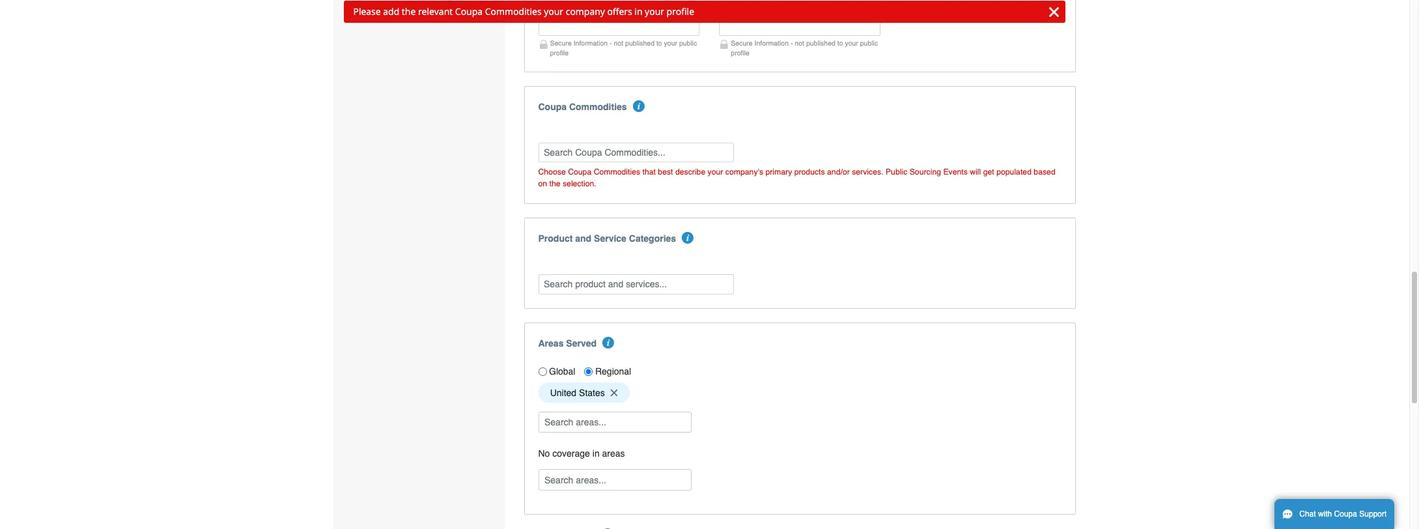 Task type: describe. For each thing, give the bounding box(es) containing it.
public for tax id text field
[[680, 39, 697, 47]]

company
[[566, 5, 606, 18]]

profile for tax id text field
[[550, 49, 569, 56]]

united
[[550, 387, 577, 398]]

sourcing
[[910, 168, 941, 177]]

coupa inside button
[[1335, 510, 1358, 519]]

published for duns text box
[[807, 39, 836, 47]]

no coverage in areas
[[538, 449, 625, 459]]

to for tax id text field
[[657, 39, 662, 47]]

areas
[[602, 449, 625, 459]]

Tax ID text field
[[538, 16, 700, 36]]

your right offers
[[645, 5, 665, 18]]

coupa commodities
[[538, 101, 627, 112]]

relevant
[[419, 5, 453, 18]]

profile for duns text box
[[731, 49, 750, 56]]

secure information - not published to your public profile for duns text box
[[731, 39, 878, 56]]

please add the relevant coupa commodities your company offers in your profile
[[354, 5, 695, 18]]

public for duns text box
[[861, 39, 878, 47]]

additional information image
[[633, 100, 645, 112]]

categories
[[629, 233, 676, 244]]

Search areas... text field
[[540, 412, 690, 432]]

1 vertical spatial commodities
[[569, 101, 627, 112]]

global
[[549, 366, 576, 377]]

events
[[944, 168, 968, 177]]

areas served
[[538, 338, 597, 348]]

selection.
[[563, 179, 597, 188]]

- for duns text box
[[791, 39, 793, 47]]

and
[[575, 233, 592, 244]]

support
[[1360, 510, 1387, 519]]

served
[[566, 338, 597, 348]]

coupa inside choose coupa commodities that best describe your company's primary products and/or services. public sourcing events will get populated based on the selection.
[[568, 168, 592, 177]]

will
[[970, 168, 981, 177]]

0 vertical spatial the
[[402, 5, 416, 18]]

with
[[1319, 510, 1333, 519]]

0 vertical spatial commodities
[[486, 5, 542, 18]]

service
[[594, 233, 627, 244]]

secure for tax id text field
[[550, 39, 572, 47]]

no
[[538, 449, 550, 459]]

choose coupa commodities that best describe your company's primary products and/or services. public sourcing events will get populated based on the selection.
[[538, 168, 1056, 188]]

information for tax id text field
[[574, 39, 608, 47]]

Search Coupa Commodities... field
[[538, 142, 734, 162]]

the inside choose coupa commodities that best describe your company's primary products and/or services. public sourcing events will get populated based on the selection.
[[550, 179, 561, 188]]

choose
[[538, 168, 566, 177]]

regional
[[595, 366, 631, 377]]

additional information image for areas served
[[603, 337, 615, 348]]

1 horizontal spatial in
[[635, 5, 643, 18]]

please
[[354, 5, 381, 18]]

Search areas... text field
[[540, 470, 690, 490]]

chat
[[1300, 510, 1317, 519]]



Task type: vqa. For each thing, say whether or not it's contained in the screenshot.
Cancel "link"
no



Task type: locate. For each thing, give the bounding box(es) containing it.
additional information image right served on the left bottom of the page
[[603, 337, 615, 348]]

not down tax id text field
[[614, 39, 624, 47]]

information
[[574, 39, 608, 47], [755, 39, 789, 47]]

published for tax id text field
[[626, 39, 655, 47]]

1 vertical spatial the
[[550, 179, 561, 188]]

2 published from the left
[[807, 39, 836, 47]]

0 vertical spatial in
[[635, 5, 643, 18]]

1 horizontal spatial profile
[[667, 5, 695, 18]]

1 horizontal spatial not
[[795, 39, 805, 47]]

0 horizontal spatial not
[[614, 39, 624, 47]]

0 horizontal spatial secure information - not published to your public profile
[[550, 39, 697, 56]]

united states
[[550, 387, 605, 398]]

to for duns text box
[[838, 39, 843, 47]]

the
[[402, 5, 416, 18], [550, 179, 561, 188]]

0 horizontal spatial information
[[574, 39, 608, 47]]

product and service categories
[[538, 233, 676, 244]]

company's
[[726, 168, 764, 177]]

in left areas
[[593, 449, 600, 459]]

your
[[545, 5, 564, 18], [645, 5, 665, 18], [664, 39, 678, 47], [845, 39, 859, 47], [708, 168, 724, 177]]

secure for duns text box
[[731, 39, 753, 47]]

2 public from the left
[[861, 39, 878, 47]]

profile
[[667, 5, 695, 18], [550, 49, 569, 56], [731, 49, 750, 56]]

0 horizontal spatial the
[[402, 5, 416, 18]]

information down duns text box
[[755, 39, 789, 47]]

chat with coupa support
[[1300, 510, 1387, 519]]

2 information from the left
[[755, 39, 789, 47]]

1 horizontal spatial -
[[791, 39, 793, 47]]

coverage
[[553, 449, 590, 459]]

0 horizontal spatial -
[[610, 39, 612, 47]]

0 horizontal spatial profile
[[550, 49, 569, 56]]

not for tax id text field
[[614, 39, 624, 47]]

the right add
[[402, 5, 416, 18]]

1 horizontal spatial secure
[[731, 39, 753, 47]]

not
[[614, 39, 624, 47], [795, 39, 805, 47]]

secure information - not published to your public profile down tax id text field
[[550, 39, 697, 56]]

services.
[[852, 168, 884, 177]]

areas
[[538, 338, 564, 348]]

published
[[626, 39, 655, 47], [807, 39, 836, 47]]

0 horizontal spatial secure
[[550, 39, 572, 47]]

additional information image for product and service categories
[[682, 232, 694, 244]]

primary
[[766, 168, 792, 177]]

1 horizontal spatial published
[[807, 39, 836, 47]]

0 horizontal spatial to
[[657, 39, 662, 47]]

- for tax id text field
[[610, 39, 612, 47]]

1 horizontal spatial to
[[838, 39, 843, 47]]

product
[[538, 233, 573, 244]]

2 not from the left
[[795, 39, 805, 47]]

based
[[1034, 168, 1056, 177]]

1 to from the left
[[657, 39, 662, 47]]

describe
[[676, 168, 706, 177]]

your down duns text box
[[845, 39, 859, 47]]

published down tax id text field
[[626, 39, 655, 47]]

1 not from the left
[[614, 39, 624, 47]]

2 secure information - not published to your public profile from the left
[[731, 39, 878, 56]]

0 vertical spatial additional information image
[[682, 232, 694, 244]]

published down duns text box
[[807, 39, 836, 47]]

0 horizontal spatial public
[[680, 39, 697, 47]]

1 horizontal spatial public
[[861, 39, 878, 47]]

information down company
[[574, 39, 608, 47]]

1 published from the left
[[626, 39, 655, 47]]

2 - from the left
[[791, 39, 793, 47]]

1 vertical spatial in
[[593, 449, 600, 459]]

1 public from the left
[[680, 39, 697, 47]]

-
[[610, 39, 612, 47], [791, 39, 793, 47]]

1 secure information - not published to your public profile from the left
[[550, 39, 697, 56]]

products
[[795, 168, 825, 177]]

in
[[635, 5, 643, 18], [593, 449, 600, 459]]

2 vertical spatial commodities
[[594, 168, 641, 177]]

secure down company
[[550, 39, 572, 47]]

additional information image right categories
[[682, 232, 694, 244]]

None radio
[[538, 367, 547, 376]]

chat with coupa support button
[[1275, 499, 1395, 529]]

and/or
[[827, 168, 850, 177]]

- down tax id text field
[[610, 39, 612, 47]]

that
[[643, 168, 656, 177]]

not down duns text box
[[795, 39, 805, 47]]

1 vertical spatial additional information image
[[603, 337, 615, 348]]

add
[[384, 5, 400, 18]]

1 horizontal spatial secure information - not published to your public profile
[[731, 39, 878, 56]]

on
[[538, 179, 547, 188]]

your inside choose coupa commodities that best describe your company's primary products and/or services. public sourcing events will get populated based on the selection.
[[708, 168, 724, 177]]

coupa
[[456, 5, 483, 18], [538, 101, 567, 112], [568, 168, 592, 177], [1335, 510, 1358, 519]]

public
[[886, 168, 908, 177]]

0 horizontal spatial published
[[626, 39, 655, 47]]

selected areas list box
[[534, 379, 1067, 406]]

DUNS text field
[[720, 16, 881, 36]]

the down "choose"
[[550, 179, 561, 188]]

1 horizontal spatial information
[[755, 39, 789, 47]]

populated
[[997, 168, 1032, 177]]

2 horizontal spatial profile
[[731, 49, 750, 56]]

information for duns text box
[[755, 39, 789, 47]]

commodities
[[486, 5, 542, 18], [569, 101, 627, 112], [594, 168, 641, 177]]

0 horizontal spatial in
[[593, 449, 600, 459]]

1 secure from the left
[[550, 39, 572, 47]]

your left company
[[545, 5, 564, 18]]

commodities inside choose coupa commodities that best describe your company's primary products and/or services. public sourcing events will get populated based on the selection.
[[594, 168, 641, 177]]

your down tax id text field
[[664, 39, 678, 47]]

2 secure from the left
[[731, 39, 753, 47]]

your right describe
[[708, 168, 724, 177]]

secure information - not published to your public profile for tax id text field
[[550, 39, 697, 56]]

public
[[680, 39, 697, 47], [861, 39, 878, 47]]

to
[[657, 39, 662, 47], [838, 39, 843, 47]]

1 horizontal spatial the
[[550, 179, 561, 188]]

1 information from the left
[[574, 39, 608, 47]]

in right offers
[[635, 5, 643, 18]]

- down duns text box
[[791, 39, 793, 47]]

to down duns text box
[[838, 39, 843, 47]]

Search product and services... field
[[538, 274, 734, 294]]

best
[[658, 168, 673, 177]]

1 horizontal spatial additional information image
[[682, 232, 694, 244]]

2 to from the left
[[838, 39, 843, 47]]

0 horizontal spatial additional information image
[[603, 337, 615, 348]]

additional information image
[[682, 232, 694, 244], [603, 337, 615, 348]]

not for duns text box
[[795, 39, 805, 47]]

secure information - not published to your public profile down duns text box
[[731, 39, 878, 56]]

to down tax id text field
[[657, 39, 662, 47]]

get
[[984, 168, 995, 177]]

secure
[[550, 39, 572, 47], [731, 39, 753, 47]]

None radio
[[585, 367, 593, 376]]

offers
[[608, 5, 633, 18]]

secure information - not published to your public profile
[[550, 39, 697, 56], [731, 39, 878, 56]]

1 - from the left
[[610, 39, 612, 47]]

united states option
[[538, 383, 630, 403]]

states
[[579, 387, 605, 398]]

secure down duns text box
[[731, 39, 753, 47]]



